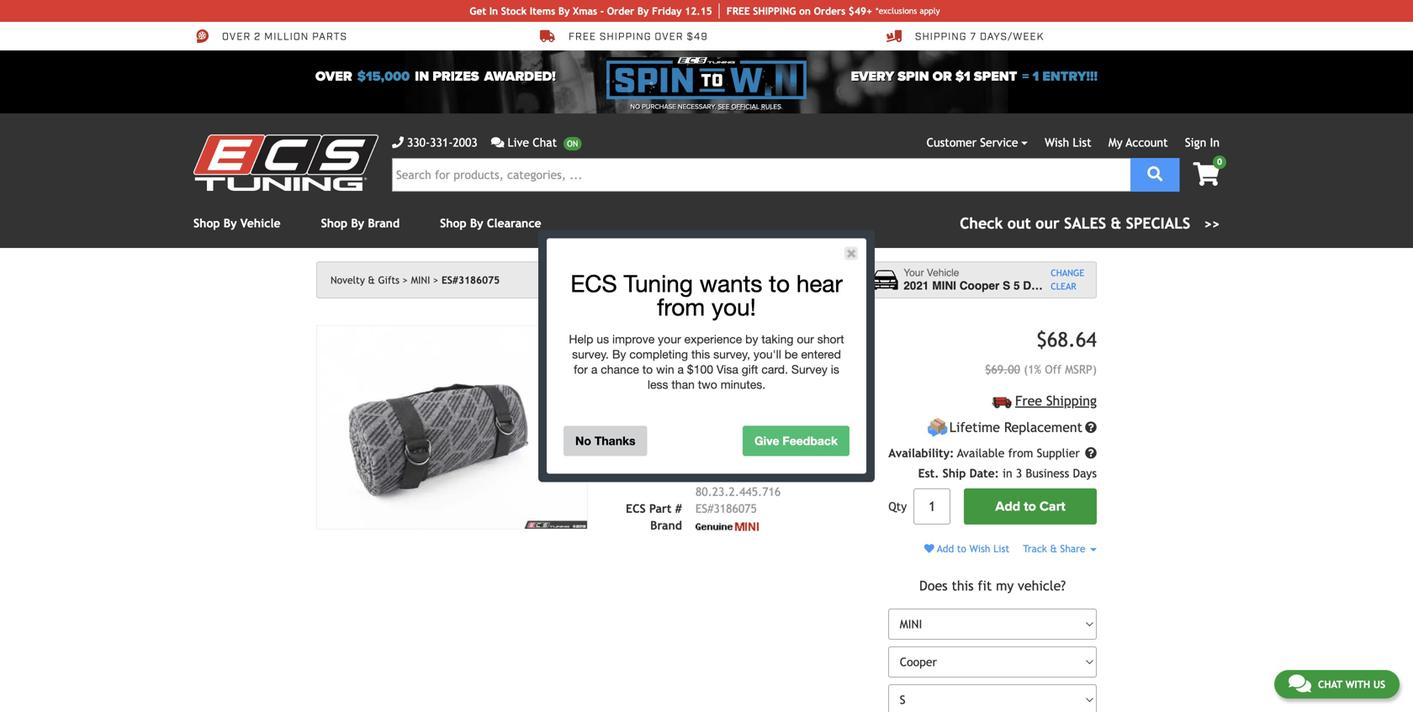 Task type: locate. For each thing, give the bounding box(es) containing it.
2021
[[904, 279, 929, 292]]

0 vertical spatial &
[[1111, 215, 1122, 232]]

0 horizontal spatial &
[[368, 274, 375, 286]]

by up "chance" at the left bottom of the page
[[612, 347, 626, 361]]

0 vertical spatial list
[[1073, 136, 1092, 149]]

mini right the 2021
[[932, 279, 957, 292]]

&
[[1111, 215, 1122, 232], [368, 274, 375, 286], [1050, 543, 1058, 555]]

mini
[[411, 274, 430, 286], [932, 279, 957, 292], [615, 325, 655, 348], [615, 363, 638, 376]]

es#3186075
[[442, 274, 500, 286]]

help us improve your experience by taking our short survey. by completing this survey, you'll be entered for a chance to win a $100 visa gift card. survey is less than two minutes.
[[569, 332, 844, 392]]

prizes
[[433, 69, 479, 85]]

0 horizontal spatial in
[[489, 5, 498, 17]]

chat left with
[[1318, 679, 1343, 691]]

1 horizontal spatial chat
[[1318, 679, 1343, 691]]

short
[[818, 332, 844, 346]]

0 horizontal spatial this
[[692, 347, 710, 361]]

0 vertical spatial shipping
[[915, 30, 967, 44]]

shopping cart image
[[1193, 162, 1220, 186]]

ecs tuning image
[[194, 135, 379, 191]]

add
[[996, 499, 1021, 515], [937, 543, 954, 555]]

3
[[1016, 467, 1022, 481]]

1 vertical spatial brand
[[650, 519, 682, 533]]

330-331-2003
[[407, 136, 478, 149]]

0 horizontal spatial no
[[575, 434, 591, 448]]

track & share
[[1023, 543, 1089, 555]]

see
[[718, 103, 730, 111]]

0 horizontal spatial wish
[[970, 543, 991, 555]]

1 horizontal spatial over
[[316, 69, 352, 85]]

0 vertical spatial wish
[[1045, 136, 1069, 149]]

1 vertical spatial from
[[1008, 447, 1033, 460]]

vehicle down ecs tuning image
[[240, 217, 281, 230]]

ecs tuning wants to hear from you!
[[571, 270, 843, 321]]

lifetime
[[950, 420, 1000, 436]]

2 question circle image from the top
[[1085, 448, 1097, 460]]

330-331-2003 link
[[392, 134, 478, 151]]

vehicle
[[240, 217, 281, 230], [927, 267, 960, 279]]

0 vertical spatial ecs
[[571, 270, 617, 297]]

genuine mini image
[[696, 523, 759, 531]]

add for add to cart
[[996, 499, 1021, 515]]

brand inside 'es# 3186075 brand'
[[650, 519, 682, 533]]

& right sales
[[1111, 215, 1122, 232]]

0 vertical spatial in
[[415, 69, 429, 85]]

novelty
[[331, 274, 365, 286]]

by up 'novelty & gifts'
[[351, 217, 364, 230]]

shipping
[[600, 30, 652, 44]]

by inside help us improve your experience by taking our short survey. by completing this survey, you'll be entered for a chance to win a $100 visa gift card. survey is less than two minutes.
[[612, 347, 626, 361]]

ecs tuning 'spin to win' contest logo image
[[607, 57, 807, 99]]

over inside over 2 million parts link
[[222, 30, 251, 44]]

mini left "style"
[[615, 363, 638, 376]]

1 horizontal spatial &
[[1050, 543, 1058, 555]]

on up than
[[671, 363, 683, 376]]

2 horizontal spatial a
[[687, 363, 693, 376]]

0 horizontal spatial free
[[569, 30, 597, 44]]

stock
[[501, 5, 527, 17]]

ecs up us
[[571, 270, 617, 297]]

*exclusions apply link
[[876, 5, 940, 17]]

1 horizontal spatial in
[[1003, 467, 1013, 481]]

free for free shipping
[[1015, 393, 1042, 409]]

0 vertical spatial this
[[692, 347, 710, 361]]

add to cart button
[[964, 489, 1097, 525]]

comments image
[[1289, 674, 1312, 694]]

ecs left part
[[626, 502, 646, 516]]

mini right us
[[615, 325, 655, 348]]

0 vertical spatial question circle image
[[1085, 422, 1097, 434]]

question circle image
[[1085, 422, 1097, 434], [1085, 448, 1097, 460]]

$100
[[687, 363, 714, 377]]

330-
[[407, 136, 430, 149]]

0 vertical spatial in
[[489, 5, 498, 17]]

over for over $15,000 in prizes
[[316, 69, 352, 85]]

0 horizontal spatial ecs
[[571, 270, 617, 297]]

search image
[[1148, 167, 1163, 182]]

1 horizontal spatial in
[[1210, 136, 1220, 149]]

xmas
[[573, 5, 597, 17]]

0 vertical spatial no
[[630, 103, 640, 111]]

& for sales
[[1111, 215, 1122, 232]]

over left 2
[[222, 30, 251, 44]]

novelty & gifts
[[331, 274, 400, 286]]

ecs inside 80 23 2 445 716 80.23.2.445.716 ecs part #
[[626, 502, 646, 516]]

door
[[1023, 279, 1050, 292]]

by left xmas
[[559, 5, 570, 17]]

1 horizontal spatial vehicle
[[927, 267, 960, 279]]

chance
[[601, 363, 639, 377]]

1 a from the left
[[591, 363, 598, 377]]

0 horizontal spatial on
[[671, 363, 683, 376]]

1 vertical spatial chat
[[1318, 679, 1343, 691]]

completing
[[630, 347, 688, 361]]

or
[[933, 69, 952, 85]]

add right heart image
[[937, 543, 954, 555]]

1 vertical spatial in
[[1003, 467, 1013, 481]]

by
[[746, 332, 758, 346]]

on right ping
[[799, 5, 811, 17]]

0 vertical spatial over
[[222, 30, 251, 44]]

1 vertical spatial &
[[368, 274, 375, 286]]

mini inside your vehicle 2021 mini cooper s 5 door b46c
[[932, 279, 957, 292]]

1 horizontal spatial add
[[996, 499, 1021, 515]]

help
[[569, 332, 593, 346]]

$15,000
[[357, 69, 410, 85]]

two
[[698, 378, 718, 392]]

free right free shipping icon
[[1015, 393, 1042, 409]]

0 vertical spatial from
[[657, 294, 705, 321]]

80232445716
[[696, 435, 764, 448]]

no left thanks
[[575, 434, 591, 448]]

share
[[1061, 543, 1086, 555]]

2 horizontal spatial shop
[[440, 217, 467, 230]]

shop for shop by brand
[[321, 217, 348, 230]]

from up the 'your'
[[657, 294, 705, 321]]

1 horizontal spatial shop
[[321, 217, 348, 230]]

1 shop from the left
[[194, 217, 220, 230]]

thanks
[[595, 434, 636, 448]]

1 vertical spatial this
[[952, 578, 974, 594]]

1 horizontal spatial brand
[[650, 519, 682, 533]]

rules
[[761, 103, 781, 111]]

from up 3 on the bottom of page
[[1008, 447, 1033, 460]]

free shipping over $49
[[569, 30, 708, 44]]

2 horizontal spatial &
[[1111, 215, 1122, 232]]

sign in
[[1185, 136, 1220, 149]]

1 vertical spatial question circle image
[[1085, 448, 1097, 460]]

0 vertical spatial on
[[799, 5, 811, 17]]

0 horizontal spatial brand
[[368, 217, 400, 230]]

service
[[980, 136, 1018, 149]]

chat right live
[[533, 136, 557, 149]]

live
[[508, 136, 529, 149]]

to right heart image
[[957, 543, 967, 555]]

7
[[970, 30, 977, 44]]

1 vertical spatial in
[[1210, 136, 1220, 149]]

0 vertical spatial brand
[[368, 217, 400, 230]]

brand down part
[[650, 519, 682, 533]]

change clear
[[1051, 268, 1085, 292]]

& left gifts
[[368, 274, 375, 286]]

spent
[[974, 69, 1017, 85]]

novelty & gifts link
[[331, 274, 408, 286]]

vehicle?
[[1018, 578, 1066, 594]]

1 vertical spatial over
[[316, 69, 352, 85]]

brand for es# 3186075 brand
[[650, 519, 682, 533]]

0 horizontal spatial a
[[591, 363, 598, 377]]

to left hear
[[769, 270, 790, 297]]

clear link
[[1051, 280, 1085, 294]]

3 shop from the left
[[440, 217, 467, 230]]

in left 3 on the bottom of page
[[1003, 467, 1013, 481]]

1 horizontal spatial no
[[630, 103, 640, 111]]

1 question circle image from the top
[[1085, 422, 1097, 434]]

add inside button
[[996, 499, 1021, 515]]

my account
[[1109, 136, 1168, 149]]

1 horizontal spatial free
[[1015, 393, 1042, 409]]

less
[[648, 378, 668, 392]]

sign in link
[[1185, 136, 1220, 149]]

free shipping image
[[993, 397, 1012, 409]]

you!
[[712, 294, 756, 321]]

3 a from the left
[[687, 363, 693, 376]]

vehicle right your
[[927, 267, 960, 279]]

in left the prizes
[[415, 69, 429, 85]]

brand for shop by brand
[[368, 217, 400, 230]]

live chat
[[508, 136, 557, 149]]

get
[[470, 5, 486, 17]]

this left fit
[[952, 578, 974, 594]]

chat with us
[[1318, 679, 1386, 691]]

brand up gifts
[[368, 217, 400, 230]]

orders
[[814, 5, 846, 17]]

& right 'track'
[[1050, 543, 1058, 555]]

1 horizontal spatial from
[[1008, 447, 1033, 460]]

over 2 million parts
[[222, 30, 347, 44]]

mini right gifts
[[411, 274, 430, 286]]

shop by brand link
[[321, 217, 400, 230]]

list left my
[[1073, 136, 1092, 149]]

1 vertical spatial vehicle
[[927, 267, 960, 279]]

1 vertical spatial shipping
[[1046, 393, 1097, 409]]

2 shop from the left
[[321, 217, 348, 230]]

to inside add to cart button
[[1024, 499, 1036, 515]]

1 horizontal spatial shipping
[[1046, 393, 1097, 409]]

0 horizontal spatial vehicle
[[240, 217, 281, 230]]

0 horizontal spatial over
[[222, 30, 251, 44]]

2 vertical spatial &
[[1050, 543, 1058, 555]]

in right sign
[[1210, 136, 1220, 149]]

no left purchase
[[630, 103, 640, 111]]

no purchase necessary. see official rules .
[[630, 103, 783, 111]]

a
[[591, 363, 598, 377], [678, 363, 684, 377], [687, 363, 693, 376]]

question circle image down the "free shipping"
[[1085, 422, 1097, 434]]

to inside help us improve your experience by taking our short survey. by completing this survey, you'll be entered for a chance to win a $100 visa gift card. survey is less than two minutes.
[[643, 363, 653, 377]]

to left cart
[[1024, 499, 1036, 515]]

None text field
[[914, 489, 951, 525]]

0 vertical spatial vehicle
[[240, 217, 281, 230]]

track
[[1023, 543, 1047, 555]]

from inside ecs tuning wants to hear from you!
[[657, 294, 705, 321]]

gift
[[742, 363, 758, 377]]

mini link
[[411, 274, 439, 286]]

1 horizontal spatial a
[[678, 363, 684, 377]]

live chat link
[[491, 134, 582, 151]]

1 vertical spatial ecs
[[626, 502, 646, 516]]

this up $100
[[692, 347, 710, 361]]

wish list
[[1045, 136, 1092, 149]]

es#
[[696, 502, 714, 516]]

0 vertical spatial add
[[996, 499, 1021, 515]]

specials
[[1126, 215, 1191, 232]]

1 vertical spatial no
[[575, 434, 591, 448]]

0 horizontal spatial list
[[994, 543, 1010, 555]]

heart image
[[924, 544, 935, 554]]

by down ecs tuning image
[[224, 217, 237, 230]]

1 vertical spatial free
[[1015, 393, 1042, 409]]

in right get
[[489, 5, 498, 17]]

80 23 2 445 716 80.23.2.445.716 ecs part #
[[626, 469, 781, 516]]

& for track
[[1050, 543, 1058, 555]]

be
[[785, 347, 798, 361]]

& inside the sales & specials link
[[1111, 215, 1122, 232]]

shipping down "msrp)"
[[1046, 393, 1097, 409]]

1 vertical spatial add
[[937, 543, 954, 555]]

0 horizontal spatial from
[[657, 294, 705, 321]]

0 vertical spatial free
[[569, 30, 597, 44]]

shop
[[194, 217, 220, 230], [321, 217, 348, 230], [440, 217, 467, 230]]

question circle image for lifetime replacement
[[1085, 422, 1097, 434]]

win
[[656, 363, 674, 377]]

list left 'track'
[[994, 543, 1010, 555]]

availability:
[[889, 447, 954, 460]]

feedback
[[783, 434, 838, 448]]

wish up fit
[[970, 543, 991, 555]]

445-
[[740, 452, 762, 465]]

my
[[996, 578, 1014, 594]]

shipping down apply
[[915, 30, 967, 44]]

no inside no thanks link
[[575, 434, 591, 448]]

wish right service
[[1045, 136, 1069, 149]]

qty
[[889, 500, 907, 514]]

entered
[[801, 347, 841, 361]]

1 horizontal spatial ecs
[[626, 502, 646, 516]]

0 horizontal spatial add
[[937, 543, 954, 555]]

to left win
[[643, 363, 653, 377]]

0 horizontal spatial shop
[[194, 217, 220, 230]]

1 vertical spatial wish
[[970, 543, 991, 555]]

this inside help us improve your experience by taking our short survey. by completing this survey, you'll be entered for a chance to win a $100 visa gift card. survey is less than two minutes.
[[692, 347, 710, 361]]

0 horizontal spatial chat
[[533, 136, 557, 149]]

over down parts
[[316, 69, 352, 85]]

to inside ecs tuning wants to hear from you!
[[769, 270, 790, 297]]

question circle image up days
[[1085, 448, 1097, 460]]

add down est. ship date: in 3 business days
[[996, 499, 1021, 515]]

free down xmas
[[569, 30, 597, 44]]

mfg
[[627, 435, 649, 448]]



Task type: describe. For each thing, give the bounding box(es) containing it.
(1%
[[1024, 363, 1042, 376]]

clear
[[1051, 281, 1077, 292]]

0 horizontal spatial in
[[415, 69, 429, 85]]

account
[[1126, 136, 1168, 149]]

spin
[[898, 69, 929, 85]]

1 vertical spatial list
[[994, 543, 1010, 555]]

sign
[[1185, 136, 1207, 149]]

2003
[[453, 136, 478, 149]]

1
[[1033, 69, 1039, 85]]

parts
[[312, 30, 347, 44]]

no for no purchase necessary. see official rules .
[[630, 103, 640, 111]]

ecs inside ecs tuning wants to hear from you!
[[571, 270, 617, 297]]

ping
[[774, 5, 796, 17]]

give feedback link
[[743, 426, 850, 456]]

clearance
[[487, 217, 541, 230]]

sales & specials link
[[960, 212, 1220, 235]]

my account link
[[1109, 136, 1168, 149]]

1 horizontal spatial this
[[952, 578, 974, 594]]

& for novelty
[[368, 274, 375, 286]]

mini for mini blanket signet
[[615, 325, 655, 348]]

usable
[[697, 363, 731, 376]]

.
[[781, 103, 783, 111]]

blanket
[[661, 325, 746, 348]]

question circle image for available from supplier
[[1085, 448, 1097, 460]]

s
[[1003, 279, 1011, 292]]

give feedback
[[755, 434, 838, 448]]

experience
[[684, 332, 742, 346]]

add to cart
[[996, 499, 1066, 515]]

2 a from the left
[[678, 363, 684, 377]]

-
[[600, 5, 604, 17]]

est. ship date: in 3 business days
[[918, 467, 1097, 481]]

1 vertical spatial on
[[671, 363, 683, 376]]

blanket
[[734, 363, 775, 376]]

shop by clearance
[[440, 217, 541, 230]]

items
[[530, 5, 555, 17]]

give
[[755, 434, 780, 448]]

wish list link
[[1045, 136, 1092, 149]]

business
[[1026, 467, 1070, 481]]

0 horizontal spatial shipping
[[915, 30, 967, 44]]

shipping 7 days/week link
[[887, 29, 1044, 44]]

shop for shop by clearance
[[440, 217, 467, 230]]

no for no thanks
[[575, 434, 591, 448]]

1 horizontal spatial list
[[1073, 136, 1092, 149]]

in for get
[[489, 5, 498, 17]]

free shipping over $49 link
[[540, 29, 708, 44]]

over
[[655, 30, 684, 44]]

1 horizontal spatial on
[[799, 5, 811, 17]]

date:
[[970, 467, 999, 481]]

mini blanket signet
[[615, 325, 819, 348]]

your
[[658, 332, 681, 346]]

purchase
[[642, 103, 676, 111]]

free
[[727, 5, 750, 17]]

change
[[1051, 268, 1085, 278]]

68.64
[[1047, 328, 1097, 352]]

part
[[649, 502, 672, 516]]

0 vertical spatial chat
[[533, 136, 557, 149]]

2
[[254, 30, 261, 44]]

#
[[675, 502, 682, 516]]

mini for mini style on a usable blanket
[[615, 363, 638, 376]]

no thanks link
[[564, 426, 647, 456]]

this product is lifetime replacement eligible image
[[927, 417, 948, 438]]

cooper
[[960, 279, 1000, 292]]

comments image
[[491, 137, 504, 148]]

survey
[[792, 363, 828, 377]]

is
[[831, 363, 840, 377]]

3186075
[[714, 502, 757, 516]]

phone image
[[392, 137, 404, 148]]

shop by clearance link
[[440, 217, 541, 230]]

est.
[[918, 467, 939, 481]]

every
[[851, 69, 894, 85]]

no thanks
[[575, 434, 636, 448]]

shop for shop by vehicle
[[194, 217, 220, 230]]

by left clearance at the top left
[[470, 217, 483, 230]]

you'll
[[754, 347, 781, 361]]

0
[[1217, 157, 1222, 167]]

ship
[[943, 467, 966, 481]]

my
[[1109, 136, 1123, 149]]

b46c
[[1053, 279, 1082, 292]]

over for over 2 million parts
[[222, 30, 251, 44]]

Search text field
[[392, 158, 1131, 192]]

free for free shipping over $49
[[569, 30, 597, 44]]

es#3186075 - 80232445716 - mini blanket signet - mini style on a usable blanket - genuine mini - mini image
[[316, 326, 588, 530]]

$69.00 (1% off msrp)
[[985, 363, 1097, 376]]

shipping 7 days/week
[[915, 30, 1044, 44]]

by right order
[[638, 5, 649, 17]]

us
[[597, 332, 609, 346]]

80-23-2-445-716
[[696, 452, 781, 465]]

1 horizontal spatial wish
[[1045, 136, 1069, 149]]

supplier
[[1037, 447, 1080, 460]]

cart
[[1040, 499, 1066, 515]]

get in stock items by xmas - order by friday 12.15
[[470, 5, 712, 17]]

every spin or $1 spent = 1 entry!!!
[[851, 69, 1098, 85]]

visa
[[717, 363, 739, 377]]

hear
[[797, 270, 843, 297]]

vehicle inside your vehicle 2021 mini cooper s 5 door b46c
[[927, 267, 960, 279]]

necessary.
[[678, 103, 716, 111]]

80-
[[696, 452, 712, 465]]

es# 3186075 brand
[[650, 502, 757, 533]]

mini for mini link on the top of the page
[[411, 274, 430, 286]]

add for add to wish list
[[937, 543, 954, 555]]

replacement
[[1004, 420, 1083, 436]]

style
[[642, 363, 667, 376]]

with
[[1346, 679, 1371, 691]]

0 link
[[1180, 156, 1227, 188]]

survey,
[[714, 347, 750, 361]]

million
[[264, 30, 309, 44]]

in for sign
[[1210, 136, 1220, 149]]

wants
[[700, 270, 763, 297]]



Task type: vqa. For each thing, say whether or not it's contained in the screenshot.
entered
yes



